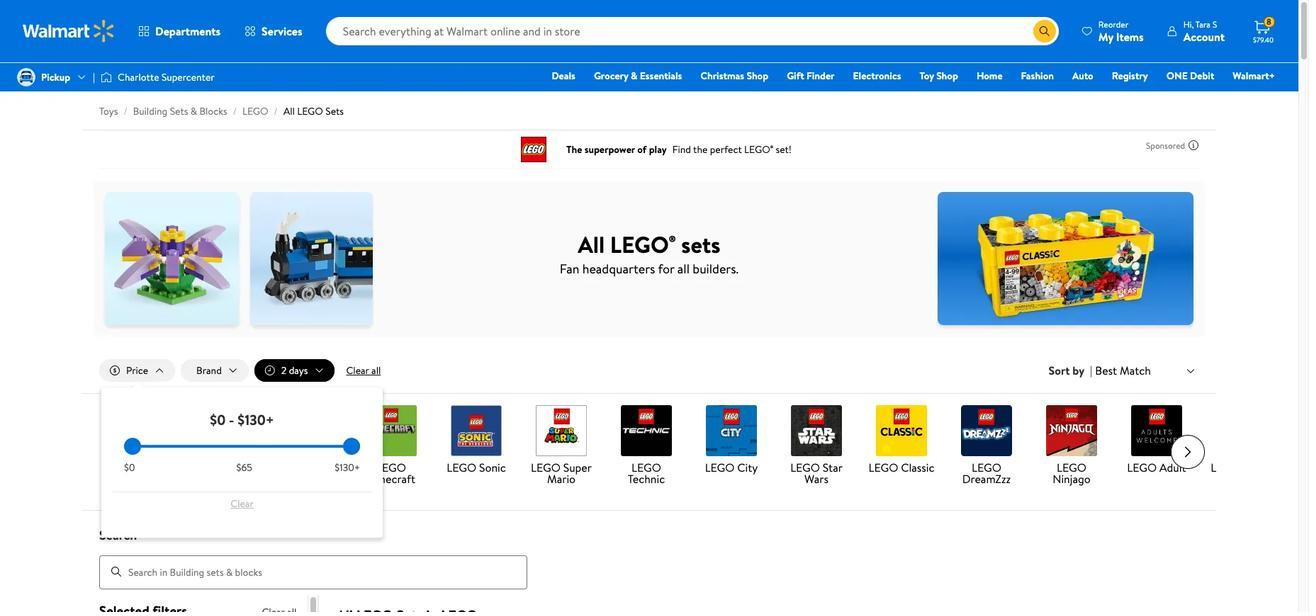 Task type: describe. For each thing, give the bounding box(es) containing it.
hi, tara s account
[[1183, 18, 1225, 44]]

gift finder
[[787, 69, 835, 83]]

lego_adults_search_final image
[[1131, 405, 1182, 456]]

walmart image
[[23, 20, 115, 43]]

reorder my items
[[1098, 18, 1144, 44]]

dreamzzz
[[962, 471, 1011, 487]]

$65
[[236, 461, 252, 475]]

duplo
[[1243, 460, 1273, 476]]

lego shop
[[278, 460, 335, 476]]

departments button
[[126, 14, 233, 48]]

all lego sets link
[[283, 104, 344, 118]]

adult
[[1159, 460, 1186, 476]]

lego link
[[242, 104, 268, 118]]

grocery & essentials link
[[587, 68, 688, 84]]

sets for /
[[170, 104, 188, 118]]

hi,
[[1183, 18, 1194, 30]]

clear all button
[[340, 359, 387, 382]]

super
[[563, 460, 592, 476]]

electronics link
[[847, 68, 907, 84]]

lego sonic
[[447, 460, 506, 476]]

lego dreamzzz
[[962, 460, 1011, 487]]

lego super mario link
[[524, 405, 598, 488]]

for
[[658, 260, 674, 277]]

wars
[[804, 471, 828, 487]]

search icon image
[[1039, 26, 1050, 37]]

electronics
[[853, 69, 901, 83]]

sponsored
[[1146, 139, 1185, 151]]

reorder
[[1098, 18, 1128, 30]]

8
[[1267, 16, 1271, 28]]

shop for toy shop
[[936, 69, 958, 83]]

lego for lego ninjago
[[1057, 460, 1086, 476]]

christmas shop
[[700, 69, 768, 83]]

lego classic image
[[876, 405, 927, 456]]

lego duplo link
[[1205, 405, 1279, 476]]

minecraft
[[367, 471, 415, 487]]

lego®
[[610, 229, 676, 260]]

shop for lego shop
[[310, 460, 335, 476]]

$0 range field
[[124, 445, 360, 448]]

fashion link
[[1015, 68, 1060, 84]]

grocery & essentials
[[594, 69, 682, 83]]

1 horizontal spatial $130+
[[335, 461, 360, 475]]

search search field containing search
[[82, 527, 1216, 589]]

lego ninjago link
[[1035, 405, 1108, 488]]

all inside all lego® sets fan headquarters for all builders.
[[578, 229, 605, 260]]

walmart+ link
[[1226, 68, 1281, 84]]

$0 for $0
[[124, 461, 135, 475]]

sort and filter section element
[[82, 348, 1216, 393]]

Walmart Site-Wide search field
[[326, 17, 1059, 45]]

$0 - $130+
[[210, 410, 274, 430]]

1 vertical spatial &
[[190, 104, 197, 118]]

lego adult link
[[1120, 405, 1193, 476]]

lego technic link
[[609, 405, 683, 488]]

services
[[262, 23, 302, 39]]

essentials
[[640, 69, 682, 83]]

shop all lego sets
[[194, 460, 248, 487]]

sort
[[1049, 363, 1070, 378]]

home
[[977, 69, 1003, 83]]

charlotte
[[118, 70, 159, 84]]

all things lego®. fan headquarters for all builders. shop now image
[[94, 181, 1205, 337]]

lego dreamzzz image
[[961, 405, 1012, 456]]

account
[[1183, 29, 1225, 44]]

items
[[1116, 29, 1144, 44]]

shop all gifts
[[105, 460, 167, 476]]

lego star wars link
[[780, 405, 853, 488]]

pickup
[[41, 70, 70, 84]]

building sets & blocks link
[[133, 104, 227, 118]]

3 / from the left
[[274, 104, 278, 118]]

deals link
[[545, 68, 582, 84]]

0 vertical spatial |
[[93, 70, 95, 84]]

search image
[[111, 566, 122, 578]]

sort by |
[[1049, 363, 1092, 378]]

brand button
[[181, 359, 249, 382]]

lego city
[[705, 460, 758, 476]]

lego right blocks
[[242, 104, 268, 118]]

next slide for chipmodulewithimages list image
[[1171, 435, 1205, 469]]

lego for lego sonic
[[447, 460, 476, 476]]

building
[[133, 104, 167, 118]]

lego sonic image
[[451, 405, 502, 456]]

lego ninjago image
[[1046, 405, 1097, 456]]

registry link
[[1105, 68, 1154, 84]]

shop all lego sets image
[[196, 405, 247, 456]]

lego for lego city
[[705, 460, 735, 476]]

8 $79.40
[[1253, 16, 1274, 45]]

ninjago
[[1053, 471, 1090, 487]]

fan
[[560, 260, 579, 277]]

$0 for $0 - $130+
[[210, 410, 226, 430]]

lego ninjago
[[1053, 460, 1090, 487]]

price
[[126, 364, 148, 378]]

lego for lego technic
[[632, 460, 661, 476]]

lego city link
[[695, 405, 768, 476]]

2 horizontal spatial sets
[[325, 104, 344, 118]]



Task type: locate. For each thing, give the bounding box(es) containing it.
lego super mario image
[[536, 405, 587, 456]]

lego shop image
[[281, 405, 332, 456]]

0 horizontal spatial $0
[[124, 461, 135, 475]]

all left lego®
[[578, 229, 605, 260]]

tara
[[1195, 18, 1211, 30]]

lego city image
[[706, 405, 757, 456]]

by
[[1073, 363, 1084, 378]]

/ right lego link
[[274, 104, 278, 118]]

0 horizontal spatial $130+
[[238, 410, 274, 430]]

all down '$0' "range field"
[[229, 460, 240, 476]]

lego inside lego dreamzzz
[[972, 460, 1001, 476]]

0 vertical spatial search search field
[[326, 17, 1059, 45]]

lego left star
[[790, 460, 820, 476]]

clear all
[[346, 364, 381, 378]]

lego right lego link
[[297, 104, 323, 118]]

debit
[[1190, 69, 1214, 83]]

0 horizontal spatial |
[[93, 70, 95, 84]]

lego left the $65
[[194, 471, 224, 487]]

0 vertical spatial all
[[283, 104, 295, 118]]

lego sonic link
[[439, 405, 513, 476]]

lego adult
[[1127, 460, 1186, 476]]

days
[[289, 364, 308, 378]]

lego for lego shop
[[278, 460, 307, 476]]

toy
[[920, 69, 934, 83]]

lego technic image
[[621, 405, 672, 456]]

lego duplo
[[1211, 460, 1273, 476]]

1 vertical spatial clear
[[231, 497, 254, 511]]

gift finder link
[[780, 68, 841, 84]]

shop inside shop all lego sets
[[202, 460, 227, 476]]

lego minecraft image
[[366, 405, 417, 456]]

lego left classic
[[869, 460, 898, 476]]

 image
[[17, 68, 35, 86]]

lego inside lego star wars
[[790, 460, 820, 476]]

all lego® sets fan headquarters for all builders.
[[560, 229, 739, 277]]

lego inside shop all lego sets
[[194, 471, 224, 487]]

shop all gifts image
[[111, 405, 162, 456]]

1 horizontal spatial sets
[[227, 471, 248, 487]]

auto link
[[1066, 68, 1100, 84]]

0 horizontal spatial /
[[124, 104, 127, 118]]

all left the gifts
[[132, 460, 143, 476]]

departments
[[155, 23, 220, 39]]

0 horizontal spatial &
[[190, 104, 197, 118]]

clear down the $65
[[231, 497, 254, 511]]

applied filters section element
[[99, 601, 187, 612]]

lego left sonic
[[447, 460, 476, 476]]

| right pickup
[[93, 70, 95, 84]]

| inside sort and filter section element
[[1090, 363, 1092, 378]]

one
[[1166, 69, 1188, 83]]

charlotte supercenter
[[118, 70, 215, 84]]

| right by
[[1090, 363, 1092, 378]]

headquarters
[[582, 260, 655, 277]]

lego left 'adult'
[[1127, 460, 1157, 476]]

lego for lego star wars
[[790, 460, 820, 476]]

|
[[93, 70, 95, 84], [1090, 363, 1092, 378]]

lego left city
[[705, 460, 735, 476]]

clear button
[[124, 493, 360, 515]]

finder
[[807, 69, 835, 83]]

all inside button
[[371, 364, 381, 378]]

all
[[283, 104, 295, 118], [578, 229, 605, 260]]

1 horizontal spatial /
[[233, 104, 237, 118]]

toys
[[99, 104, 118, 118]]

Search in Building sets & blocks search field
[[99, 555, 527, 589]]

1 vertical spatial search search field
[[82, 527, 1216, 589]]

all inside shop all lego sets
[[229, 460, 240, 476]]

lego inside lego ninjago
[[1057, 460, 1086, 476]]

1 horizontal spatial $0
[[210, 410, 226, 430]]

1 horizontal spatial all
[[578, 229, 605, 260]]

shop down lego shop image at the bottom left of page
[[310, 460, 335, 476]]

0 vertical spatial $0
[[210, 410, 226, 430]]

christmas
[[700, 69, 744, 83]]

clear inside clear button
[[231, 497, 254, 511]]

lego dreamzzz link
[[950, 405, 1023, 488]]

supercenter
[[162, 70, 215, 84]]

gift
[[787, 69, 804, 83]]

$130 range field
[[124, 445, 360, 448]]

sets inside shop all lego sets
[[227, 471, 248, 487]]

lego down lego minecraft image
[[376, 460, 406, 476]]

clear for clear all
[[346, 364, 369, 378]]

0 vertical spatial $130+
[[238, 410, 274, 430]]

1 vertical spatial $0
[[124, 461, 135, 475]]

lego inside lego technic
[[632, 460, 661, 476]]

/ right toys link on the left of page
[[124, 104, 127, 118]]

auto
[[1072, 69, 1093, 83]]

toys link
[[99, 104, 118, 118]]

shop right the toy
[[936, 69, 958, 83]]

2 / from the left
[[233, 104, 237, 118]]

shop all lego sets link
[[184, 405, 258, 488]]

star
[[823, 460, 843, 476]]

1 vertical spatial |
[[1090, 363, 1092, 378]]

lego down lego technic image
[[632, 460, 661, 476]]

christmas shop link
[[694, 68, 775, 84]]

1 / from the left
[[124, 104, 127, 118]]

city
[[737, 460, 758, 476]]

lego minecraft link
[[354, 405, 428, 488]]

1 horizontal spatial clear
[[346, 364, 369, 378]]

shop left the $65
[[202, 460, 227, 476]]

0 vertical spatial clear
[[346, 364, 369, 378]]

0 horizontal spatial clear
[[231, 497, 254, 511]]

$130+ right -
[[238, 410, 274, 430]]

lego minecraft
[[367, 460, 415, 487]]

2
[[281, 364, 287, 378]]

toys / building sets & blocks / lego / all lego sets
[[99, 104, 344, 118]]

lego technic
[[628, 460, 665, 487]]

all right lego link
[[283, 104, 295, 118]]

 image
[[101, 70, 112, 84]]

sonic
[[479, 460, 506, 476]]

sets for all
[[227, 471, 248, 487]]

lego down lego shop image at the bottom left of page
[[278, 460, 307, 476]]

& left blocks
[[190, 104, 197, 118]]

lego left 'super'
[[531, 460, 561, 476]]

technic
[[628, 471, 665, 487]]

lego classic link
[[865, 405, 938, 476]]

$0 left the gifts
[[124, 461, 135, 475]]

my
[[1098, 29, 1113, 44]]

services button
[[233, 14, 314, 48]]

0 horizontal spatial all
[[283, 104, 295, 118]]

lego classic
[[869, 460, 934, 476]]

clear right days
[[346, 364, 369, 378]]

2 horizontal spatial /
[[274, 104, 278, 118]]

1 horizontal spatial |
[[1090, 363, 1092, 378]]

classic
[[901, 460, 934, 476]]

lego left duplo
[[1211, 460, 1240, 476]]

1 vertical spatial all
[[578, 229, 605, 260]]

shop right christmas on the top right of page
[[747, 69, 768, 83]]

ad disclaimer and feedback for skylinedisplayad image
[[1188, 140, 1199, 151]]

lego shop link
[[269, 405, 343, 476]]

1 horizontal spatial &
[[631, 69, 637, 83]]

lego
[[242, 104, 268, 118], [297, 104, 323, 118], [278, 460, 307, 476], [376, 460, 406, 476], [447, 460, 476, 476], [531, 460, 561, 476], [632, 460, 661, 476], [705, 460, 735, 476], [790, 460, 820, 476], [869, 460, 898, 476], [972, 460, 1001, 476], [1057, 460, 1086, 476], [1127, 460, 1157, 476], [1211, 460, 1240, 476], [194, 471, 224, 487]]

brand
[[196, 364, 222, 378]]

lego star wars
[[790, 460, 843, 487]]

$130+ right lego shop on the left of page
[[335, 461, 360, 475]]

grocery
[[594, 69, 628, 83]]

lego for lego adult
[[1127, 460, 1157, 476]]

lego super mario
[[531, 460, 592, 487]]

2 days button
[[254, 359, 335, 382]]

best match button
[[1092, 361, 1199, 380]]

s
[[1213, 18, 1217, 30]]

clear inside clear all button
[[346, 364, 369, 378]]

/ left lego link
[[233, 104, 237, 118]]

lego for lego duplo
[[1211, 460, 1240, 476]]

$79.40
[[1253, 35, 1274, 45]]

Search search field
[[326, 17, 1059, 45], [82, 527, 1216, 589]]

registry
[[1112, 69, 1148, 83]]

lego down lego dreamzzz image
[[972, 460, 1001, 476]]

one debit
[[1166, 69, 1214, 83]]

match
[[1120, 363, 1151, 378]]

deals
[[552, 69, 575, 83]]

lego star wars image
[[791, 405, 842, 456]]

best
[[1095, 363, 1117, 378]]

clear for clear
[[231, 497, 254, 511]]

lego for lego classic
[[869, 460, 898, 476]]

price button
[[99, 359, 175, 382]]

lego for lego super mario
[[531, 460, 561, 476]]

all for shop all lego sets
[[229, 460, 240, 476]]

all for clear all
[[371, 364, 381, 378]]

all inside all lego® sets fan headquarters for all builders.
[[677, 260, 690, 277]]

lego inside lego minecraft
[[376, 460, 406, 476]]

best match
[[1095, 363, 1151, 378]]

lego inside lego super mario
[[531, 460, 561, 476]]

one debit link
[[1160, 68, 1221, 84]]

all up lego minecraft image
[[371, 364, 381, 378]]

search
[[99, 527, 137, 544]]

-
[[229, 410, 234, 430]]

lego for lego minecraft
[[376, 460, 406, 476]]

1 vertical spatial $130+
[[335, 461, 360, 475]]

toy shop link
[[913, 68, 964, 84]]

& right grocery
[[631, 69, 637, 83]]

lego down lego ninjago image
[[1057, 460, 1086, 476]]

lego for lego dreamzzz
[[972, 460, 1001, 476]]

shop all gifts link
[[99, 405, 173, 476]]

fashion
[[1021, 69, 1054, 83]]

sets
[[170, 104, 188, 118], [325, 104, 344, 118], [227, 471, 248, 487]]

sets
[[681, 229, 720, 260]]

all for shop all gifts
[[132, 460, 143, 476]]

shop for christmas shop
[[747, 69, 768, 83]]

$0 left -
[[210, 410, 226, 430]]

shop left the gifts
[[105, 460, 129, 476]]

0 vertical spatial &
[[631, 69, 637, 83]]

all right for
[[677, 260, 690, 277]]

$0
[[210, 410, 226, 430], [124, 461, 135, 475]]

0 horizontal spatial sets
[[170, 104, 188, 118]]

all
[[677, 260, 690, 277], [371, 364, 381, 378], [132, 460, 143, 476], [229, 460, 240, 476]]

gifts
[[146, 460, 167, 476]]



Task type: vqa. For each thing, say whether or not it's contained in the screenshot.
the right walmart
no



